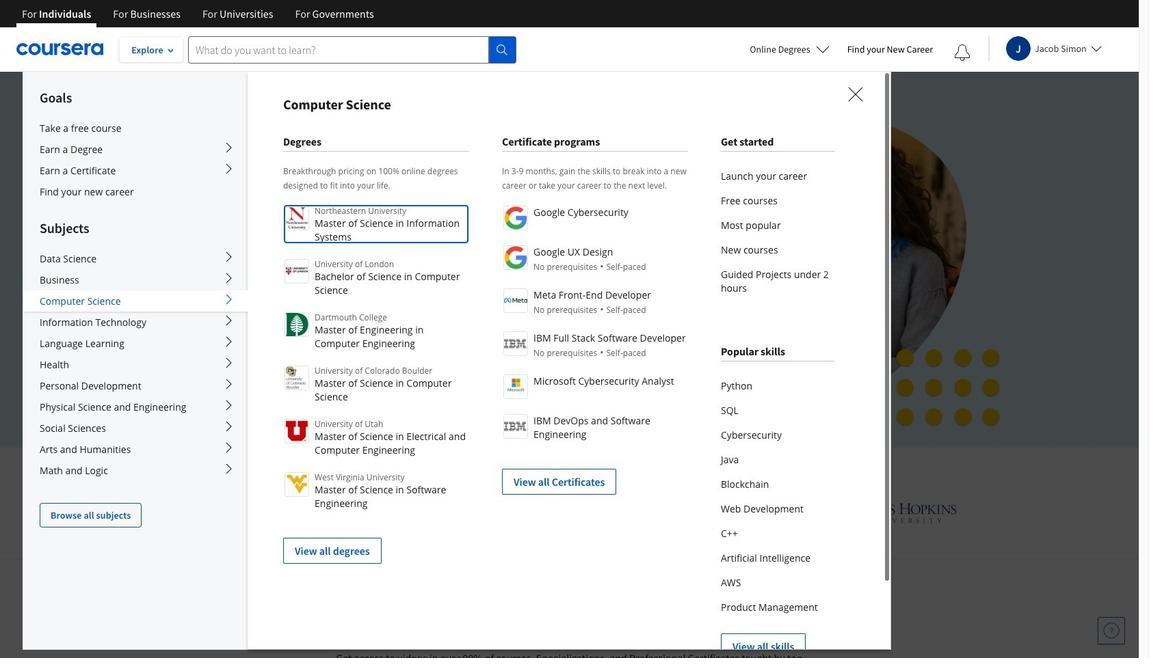 Task type: locate. For each thing, give the bounding box(es) containing it.
dartmouth college logo image
[[285, 313, 309, 337]]

group
[[23, 71, 891, 659]]

university of illinois at urbana-champaign image
[[182, 502, 289, 524]]

university of michigan image
[[559, 495, 594, 532]]

4 partnername logo image from the top
[[504, 332, 528, 356]]

What do you want to learn? text field
[[188, 36, 489, 63]]

coursera plus image
[[173, 128, 381, 149]]

duke university image
[[333, 501, 397, 523]]

None search field
[[188, 36, 517, 63]]

0 horizontal spatial list item
[[283, 525, 469, 564]]

university of colorado boulder logo image
[[285, 366, 309, 391]]

coursera image
[[16, 38, 103, 60]]

0 vertical spatial list item
[[502, 456, 688, 495]]

1 partnername logo image from the top
[[504, 206, 528, 231]]

list
[[721, 164, 835, 301], [283, 205, 469, 564], [502, 205, 688, 495], [721, 374, 835, 659]]

6 partnername logo image from the top
[[504, 415, 528, 439]]

university of london logo image
[[285, 259, 309, 284]]

johns hopkins university image
[[827, 501, 957, 526]]

partnername logo image
[[504, 206, 528, 231], [504, 246, 528, 270], [504, 289, 528, 313], [504, 332, 528, 356], [504, 375, 528, 400], [504, 415, 528, 439]]

northeastern university  logo image
[[285, 206, 309, 231]]

2 vertical spatial list item
[[721, 620, 835, 659]]

list item
[[502, 456, 688, 495], [283, 525, 469, 564], [721, 620, 835, 659]]

3 partnername logo image from the top
[[504, 289, 528, 313]]



Task type: vqa. For each thing, say whether or not it's contained in the screenshot.
WEST VIRGINIA UNIVERSITY LOGO on the bottom left of page
yes



Task type: describe. For each thing, give the bounding box(es) containing it.
university of utah logo image
[[285, 419, 309, 444]]

1 horizontal spatial list item
[[502, 456, 688, 495]]

banner navigation
[[11, 0, 385, 38]]

explore menu element
[[23, 72, 248, 528]]

5 partnername logo image from the top
[[504, 375, 528, 400]]

2 partnername logo image from the top
[[504, 246, 528, 270]]

1 vertical spatial list item
[[283, 525, 469, 564]]

google image
[[441, 501, 515, 526]]

2 horizontal spatial list item
[[721, 620, 835, 659]]

hec paris image
[[735, 499, 783, 527]]

help center image
[[1103, 623, 1120, 640]]

west virginia university logo image
[[285, 473, 309, 497]]



